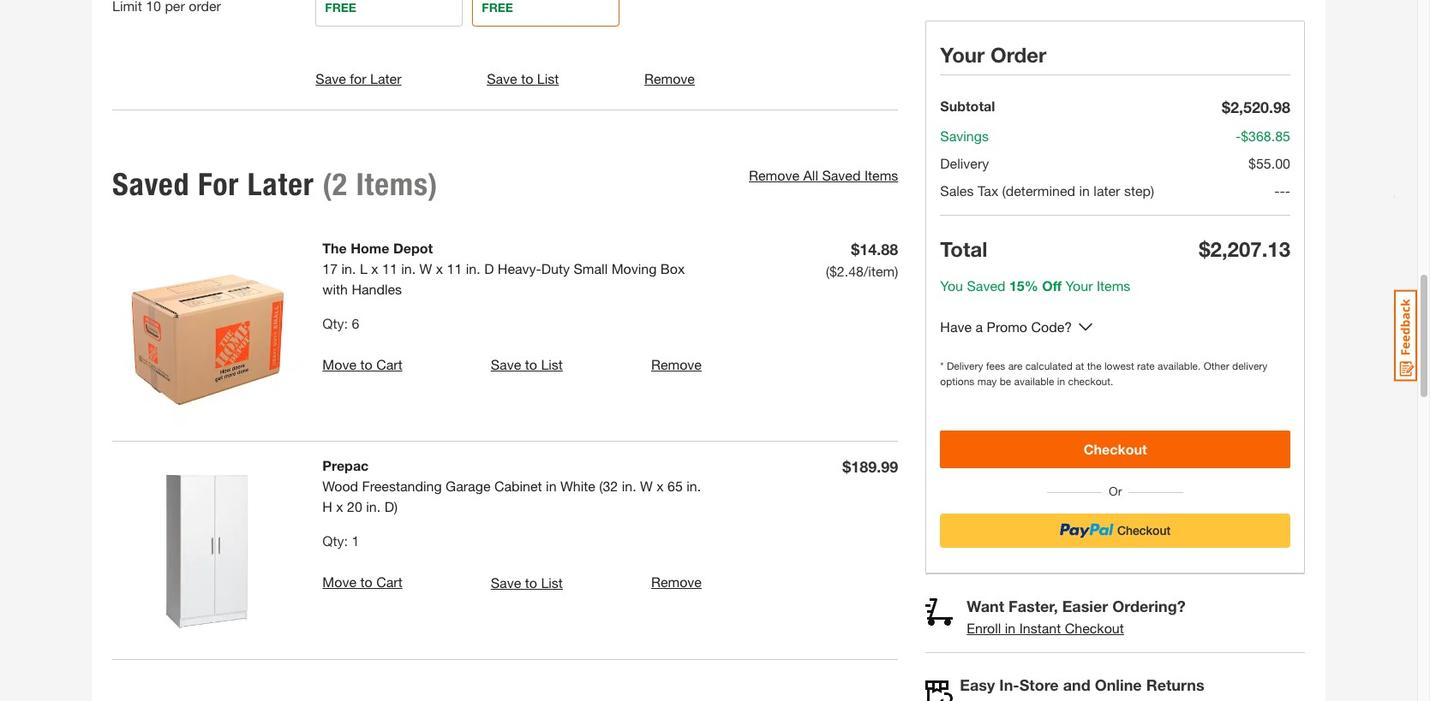 Task type: locate. For each thing, give the bounding box(es) containing it.
qty: for qty: 1
[[323, 533, 348, 550]]

saved for later ( 2 items )
[[112, 166, 438, 203]]

( left /item)
[[826, 263, 830, 279]]

$14.88
[[851, 240, 898, 259]]

delivery up options
[[947, 360, 984, 373]]

remove all saved items link
[[749, 167, 898, 183]]

garage
[[446, 478, 491, 495]]

saved
[[112, 166, 190, 203], [822, 167, 861, 183], [967, 278, 1006, 294]]

1 vertical spatial list
[[541, 357, 563, 373]]

in inside want faster, easier ordering? enroll in instant checkout
[[1005, 621, 1016, 637]]

1 free button from the left
[[316, 0, 463, 27]]

subtotal
[[940, 98, 995, 114]]

w inside the home depot 17 in. l x 11 in. w x 11 in. d heavy-duty small moving box with handles
[[420, 260, 432, 277]]

product image for qty: 6
[[112, 238, 302, 428]]

in. left d)
[[366, 499, 381, 515]]

checkout down easier
[[1065, 621, 1124, 637]]

save to list button for depot
[[491, 355, 563, 376]]

w left 65
[[640, 478, 653, 495]]

qty: left 1
[[323, 533, 348, 550]]

in
[[1079, 183, 1090, 199], [1057, 375, 1065, 388], [546, 478, 557, 495], [1005, 621, 1016, 637]]

free for 2nd free button from the left
[[482, 0, 513, 15]]

later inside button
[[370, 70, 402, 86]]

$189.99
[[843, 458, 898, 477]]

(
[[322, 166, 332, 203], [826, 263, 830, 279]]

2 move to cart button from the top
[[323, 573, 403, 594]]

free button
[[316, 0, 463, 27], [473, 0, 620, 27]]

in left white
[[546, 478, 557, 495]]

1 horizontal spatial free button
[[473, 0, 620, 27]]

off
[[1042, 278, 1062, 294]]

( up the the
[[322, 166, 332, 203]]

at
[[1076, 360, 1084, 373]]

your order
[[940, 43, 1047, 67]]

0 vertical spatial later
[[370, 70, 402, 86]]

1 move from the top
[[323, 357, 357, 373]]

saved right all
[[822, 167, 861, 183]]

2 horizontal spatial saved
[[967, 278, 1006, 294]]

2 vertical spatial save to list
[[491, 575, 563, 591]]

be
[[1000, 375, 1012, 388]]

move to cart button down 6
[[323, 355, 403, 376]]

1 vertical spatial save to list button
[[491, 355, 563, 376]]

0 horizontal spatial free button
[[316, 0, 463, 27]]

2 product image from the top
[[112, 456, 302, 646]]

w inside 'prepac wood freestanding garage cabinet in white (32 in. w x 65 in. h x 20 in. d)'
[[640, 478, 653, 495]]

2 cart from the top
[[376, 575, 403, 591]]

2 move to cart from the top
[[323, 575, 403, 591]]

in.
[[342, 260, 356, 277], [401, 260, 416, 277], [466, 260, 481, 277], [622, 478, 636, 495], [687, 478, 701, 495], [366, 499, 381, 515]]

1 horizontal spatial saved
[[822, 167, 861, 183]]

move down "qty: 6"
[[323, 357, 357, 373]]

1 vertical spatial (
[[826, 263, 830, 279]]

/item)
[[864, 263, 898, 279]]

1 vertical spatial move
[[323, 575, 357, 591]]

cart for 1
[[376, 575, 403, 591]]

1 horizontal spatial your
[[1066, 278, 1093, 294]]

1 vertical spatial move to cart
[[323, 575, 403, 591]]

to
[[521, 70, 533, 86], [360, 357, 373, 373], [525, 357, 537, 373], [360, 575, 373, 591], [525, 575, 537, 591]]

0 vertical spatial list
[[537, 70, 559, 86]]

0 horizontal spatial free
[[325, 0, 356, 15]]

free
[[325, 0, 356, 15], [482, 0, 513, 15]]

save
[[316, 70, 346, 86], [487, 70, 517, 86], [491, 357, 521, 373], [491, 575, 521, 591]]

1 move to cart from the top
[[323, 357, 403, 373]]

1 vertical spatial remove button
[[651, 355, 702, 376]]

1 vertical spatial cart
[[376, 575, 403, 591]]

save to list
[[487, 70, 559, 86], [491, 357, 563, 373], [491, 575, 563, 591]]

0 horizontal spatial 11
[[382, 260, 398, 277]]

checkout inside want faster, easier ordering? enroll in instant checkout
[[1065, 621, 1124, 637]]

items right all
[[865, 167, 898, 183]]

in. left l
[[342, 260, 356, 277]]

65
[[668, 478, 683, 495]]

0 vertical spatial save to list button
[[487, 68, 559, 89]]

handles
[[352, 281, 402, 297]]

0 vertical spatial checkout
[[1084, 441, 1147, 458]]

in. down depot
[[401, 260, 416, 277]]

$2,520.98
[[1222, 98, 1291, 117]]

delivery down savings
[[940, 155, 989, 171]]

qty:
[[323, 315, 348, 332], [323, 533, 348, 550]]

1 cart from the top
[[376, 357, 403, 373]]

1 horizontal spatial 11
[[447, 260, 462, 277]]

2 vertical spatial remove button
[[651, 573, 702, 594]]

the home depot 17 in. l x 11 in. w x 11 in. d heavy-duty small moving box with handles
[[323, 240, 685, 297]]

in. left d at the top
[[466, 260, 481, 277]]

0 horizontal spatial (
[[322, 166, 332, 203]]

0 horizontal spatial saved
[[112, 166, 190, 203]]

w down depot
[[420, 260, 432, 277]]

$2,207.13
[[1199, 237, 1291, 261]]

d)
[[385, 499, 398, 515]]

move to cart down 1
[[323, 575, 403, 591]]

$2.48
[[830, 263, 864, 279]]

checkout inside "button"
[[1084, 441, 1147, 458]]

save for the save for later button
[[316, 70, 346, 86]]

later
[[370, 70, 402, 86], [248, 166, 314, 203]]

2 vertical spatial save to list button
[[491, 573, 563, 594]]

to for depot save to list button
[[525, 357, 537, 373]]

you saved 15% off your item s
[[940, 278, 1131, 294]]

0 vertical spatial cart
[[376, 357, 403, 373]]

1 vertical spatial product image
[[112, 456, 302, 646]]

calculated
[[1026, 360, 1073, 373]]

your up subtotal
[[940, 43, 985, 67]]

saved left for
[[112, 166, 190, 203]]

2 free button from the left
[[473, 0, 620, 27]]

items right 2
[[356, 166, 428, 203]]

have a promo code? link
[[940, 317, 1072, 339]]

remove button for prepac wood freestanding garage cabinet in white (32 in. w x 65 in. h x 20 in. d)
[[651, 573, 702, 594]]

product image
[[112, 238, 302, 428], [112, 456, 302, 646]]

1 vertical spatial w
[[640, 478, 653, 495]]

box
[[661, 260, 685, 277]]

code?
[[1031, 319, 1072, 335]]

available
[[1014, 375, 1055, 388]]

1 horizontal spatial w
[[640, 478, 653, 495]]

checkout up the or
[[1084, 441, 1147, 458]]

move to cart button for 1
[[323, 573, 403, 594]]

1 free from the left
[[325, 0, 356, 15]]

prepac wood freestanding garage cabinet in white (32 in. w x 65 in. h x 20 in. d)
[[323, 458, 701, 515]]

moving
[[612, 260, 657, 277]]

0 horizontal spatial w
[[420, 260, 432, 277]]

save to list button
[[487, 68, 559, 89], [491, 355, 563, 376], [491, 573, 563, 594]]

save for later
[[316, 70, 402, 86]]

0 vertical spatial your
[[940, 43, 985, 67]]

11
[[382, 260, 398, 277], [447, 260, 462, 277]]

( inside $14.88 ( $2.48 /item)
[[826, 263, 830, 279]]

11 up handles
[[382, 260, 398, 277]]

(32
[[599, 478, 618, 495]]

remove button for the home depot 17 in. l x 11 in. w x 11 in. d heavy-duty small moving box with handles
[[651, 355, 702, 376]]

0 vertical spatial move to cart button
[[323, 355, 403, 376]]

qty: left 6
[[323, 315, 348, 332]]

11 left d at the top
[[447, 260, 462, 277]]

0 vertical spatial w
[[420, 260, 432, 277]]

0 vertical spatial move to cart
[[323, 357, 403, 373]]

s
[[1124, 278, 1131, 294]]

cart down d)
[[376, 575, 403, 591]]

2 free from the left
[[482, 0, 513, 15]]

saved right you
[[967, 278, 1006, 294]]

1 vertical spatial checkout
[[1065, 621, 1124, 637]]

$55.00
[[1249, 155, 1291, 171]]

remove button
[[644, 68, 695, 89], [651, 355, 702, 376], [651, 573, 702, 594]]

to for top save to list button
[[521, 70, 533, 86]]

your right off
[[1066, 278, 1093, 294]]

1 horizontal spatial free
[[482, 0, 513, 15]]

remove for top save to list button
[[644, 70, 695, 86]]

1 vertical spatial delivery
[[947, 360, 984, 373]]

(determined
[[1002, 183, 1076, 199]]

item
[[1097, 278, 1124, 294]]

save to list button for freestanding
[[491, 573, 563, 594]]

1 qty: from the top
[[323, 315, 348, 332]]

0 vertical spatial product image
[[112, 238, 302, 428]]

1 vertical spatial later
[[248, 166, 314, 203]]

move down qty: 1
[[323, 575, 357, 591]]

1 vertical spatial move to cart button
[[323, 573, 403, 594]]

move to cart for qty: 1
[[323, 575, 403, 591]]

in right the enroll
[[1005, 621, 1016, 637]]

2 qty: from the top
[[323, 533, 348, 550]]

later right for
[[370, 70, 402, 86]]

freestanding
[[362, 478, 442, 495]]

0 vertical spatial save to list
[[487, 70, 559, 86]]

save inside button
[[316, 70, 346, 86]]

2
[[332, 166, 348, 203]]

move to cart for qty: 6
[[323, 357, 403, 373]]

0 horizontal spatial items
[[356, 166, 428, 203]]

list
[[537, 70, 559, 86], [541, 357, 563, 373], [541, 575, 563, 591]]

white
[[560, 478, 596, 495]]

1 vertical spatial save to list
[[491, 357, 563, 373]]

move to cart down 6
[[323, 357, 403, 373]]

in down calculated
[[1057, 375, 1065, 388]]

cart down handles
[[376, 357, 403, 373]]

w for 11
[[420, 260, 432, 277]]

later left 2
[[248, 166, 314, 203]]

0 vertical spatial (
[[322, 166, 332, 203]]

other
[[1204, 360, 1230, 373]]

promo
[[987, 319, 1028, 335]]

17
[[323, 260, 338, 277]]

1 product image from the top
[[112, 238, 302, 428]]

x left 65
[[657, 478, 664, 495]]

2 vertical spatial list
[[541, 575, 563, 591]]

move to cart button down 1
[[323, 573, 403, 594]]

---
[[1275, 183, 1291, 199]]

qty: 1
[[323, 533, 359, 550]]

1 vertical spatial your
[[1066, 278, 1093, 294]]

checkout.
[[1068, 375, 1114, 388]]

1 horizontal spatial later
[[370, 70, 402, 86]]

2 move from the top
[[323, 575, 357, 591]]

1 move to cart button from the top
[[323, 355, 403, 376]]

1 vertical spatial qty:
[[323, 533, 348, 550]]

cart for 6
[[376, 357, 403, 373]]

0 horizontal spatial later
[[248, 166, 314, 203]]

w for 65
[[640, 478, 653, 495]]

0 vertical spatial qty:
[[323, 315, 348, 332]]

0 vertical spatial move
[[323, 357, 357, 373]]

1 horizontal spatial (
[[826, 263, 830, 279]]

easy in-store and online returns
[[960, 676, 1205, 695]]

* delivery fees are calculated at the lowest rate available. other delivery options may be available in checkout.
[[940, 360, 1268, 388]]



Task type: vqa. For each thing, say whether or not it's contained in the screenshot.
Next Arrow image
no



Task type: describe. For each thing, give the bounding box(es) containing it.
rate
[[1137, 360, 1155, 373]]

delivery
[[1232, 360, 1268, 373]]

enroll in instant checkout link
[[967, 621, 1124, 637]]

in inside 'prepac wood freestanding garage cabinet in white (32 in. w x 65 in. h x 20 in. d)'
[[546, 478, 557, 495]]

total
[[940, 237, 988, 261]]

want
[[967, 597, 1004, 616]]

are
[[1008, 360, 1023, 373]]

returns
[[1146, 676, 1205, 695]]

for
[[198, 166, 239, 203]]

free for 2nd free button from right
[[325, 0, 356, 15]]

delivery inside * delivery fees are calculated at the lowest rate available. other delivery options may be available in checkout.
[[947, 360, 984, 373]]

easy
[[960, 676, 995, 695]]

save for depot save to list button
[[491, 357, 521, 373]]

with
[[323, 281, 348, 297]]

to for freestanding save to list button
[[525, 575, 537, 591]]

list for depot
[[541, 357, 563, 373]]

move for 1
[[323, 575, 357, 591]]

later for for
[[248, 166, 314, 203]]

ordering?
[[1113, 597, 1186, 616]]

x right l
[[371, 260, 378, 277]]

*
[[940, 360, 944, 373]]

sales
[[940, 183, 974, 199]]

save to list for depot
[[491, 357, 563, 373]]

qty: for qty: 6
[[323, 315, 348, 332]]

a
[[976, 319, 983, 335]]

to for 1 move to cart button
[[360, 575, 373, 591]]

have a promo code?
[[940, 319, 1072, 335]]

move for 6
[[323, 357, 357, 373]]

move to cart button for 6
[[323, 355, 403, 376]]

1 11 from the left
[[382, 260, 398, 277]]

1 horizontal spatial items
[[865, 167, 898, 183]]

l
[[360, 260, 368, 277]]

x right h
[[336, 499, 343, 515]]

want faster, easier ordering? enroll in instant checkout
[[967, 597, 1186, 637]]

list for freestanding
[[541, 575, 563, 591]]

the
[[323, 240, 347, 256]]

0 vertical spatial remove button
[[644, 68, 695, 89]]

in. right "(32"
[[622, 478, 636, 495]]

later for for
[[370, 70, 402, 86]]

step)
[[1124, 183, 1155, 199]]

save for top save to list button
[[487, 70, 517, 86]]

instant
[[1020, 621, 1061, 637]]

-$368.85
[[1236, 128, 1291, 144]]

the
[[1087, 360, 1102, 373]]

duty
[[542, 260, 570, 277]]

0 horizontal spatial your
[[940, 43, 985, 67]]

in. right 65
[[687, 478, 701, 495]]

small
[[574, 260, 608, 277]]

later
[[1094, 183, 1121, 199]]

sales tax (determined in later step)
[[940, 183, 1155, 199]]

save to list for freestanding
[[491, 575, 563, 591]]

save for later button
[[316, 68, 402, 89]]

faster,
[[1009, 597, 1058, 616]]

h
[[323, 499, 332, 515]]

have
[[940, 319, 972, 335]]

6
[[352, 315, 359, 332]]

in left later
[[1079, 183, 1090, 199]]

tax
[[978, 183, 999, 199]]

in inside * delivery fees are calculated at the lowest rate available. other delivery options may be available in checkout.
[[1057, 375, 1065, 388]]

all
[[803, 167, 818, 183]]

prepac
[[323, 458, 369, 474]]

easier
[[1062, 597, 1108, 616]]

d
[[484, 260, 494, 277]]

1
[[352, 533, 359, 550]]

or
[[1102, 484, 1129, 499]]

0 vertical spatial delivery
[[940, 155, 989, 171]]

heavy-
[[498, 260, 542, 277]]

savings
[[940, 128, 989, 144]]

20
[[347, 499, 362, 515]]

and
[[1063, 676, 1091, 695]]

available.
[[1158, 360, 1201, 373]]

)
[[428, 166, 438, 203]]

remove for depot save to list button
[[651, 357, 702, 373]]

home
[[351, 240, 390, 256]]

to for move to cart button associated with 6
[[360, 357, 373, 373]]

feedback link image
[[1394, 290, 1418, 382]]

wood
[[323, 478, 358, 495]]

x left d at the top
[[436, 260, 443, 277]]

qty: 6
[[323, 315, 359, 332]]

lowest
[[1105, 360, 1135, 373]]

you
[[940, 278, 963, 294]]

remove all saved items
[[749, 167, 898, 183]]

2 11 from the left
[[447, 260, 462, 277]]

remove for freestanding save to list button
[[651, 575, 702, 591]]

enroll
[[967, 621, 1001, 637]]

for
[[350, 70, 366, 86]]

options
[[940, 375, 975, 388]]

store
[[1020, 676, 1059, 695]]

save for freestanding save to list button
[[491, 575, 521, 591]]

15%
[[1010, 278, 1039, 294]]

online
[[1095, 676, 1142, 695]]

checkout button
[[940, 431, 1291, 469]]

order
[[991, 43, 1047, 67]]

$368.85
[[1241, 128, 1291, 144]]

fees
[[986, 360, 1006, 373]]

product image for qty: 1
[[112, 456, 302, 646]]

in-
[[1000, 676, 1020, 695]]

depot
[[393, 240, 433, 256]]

cabinet
[[494, 478, 542, 495]]



